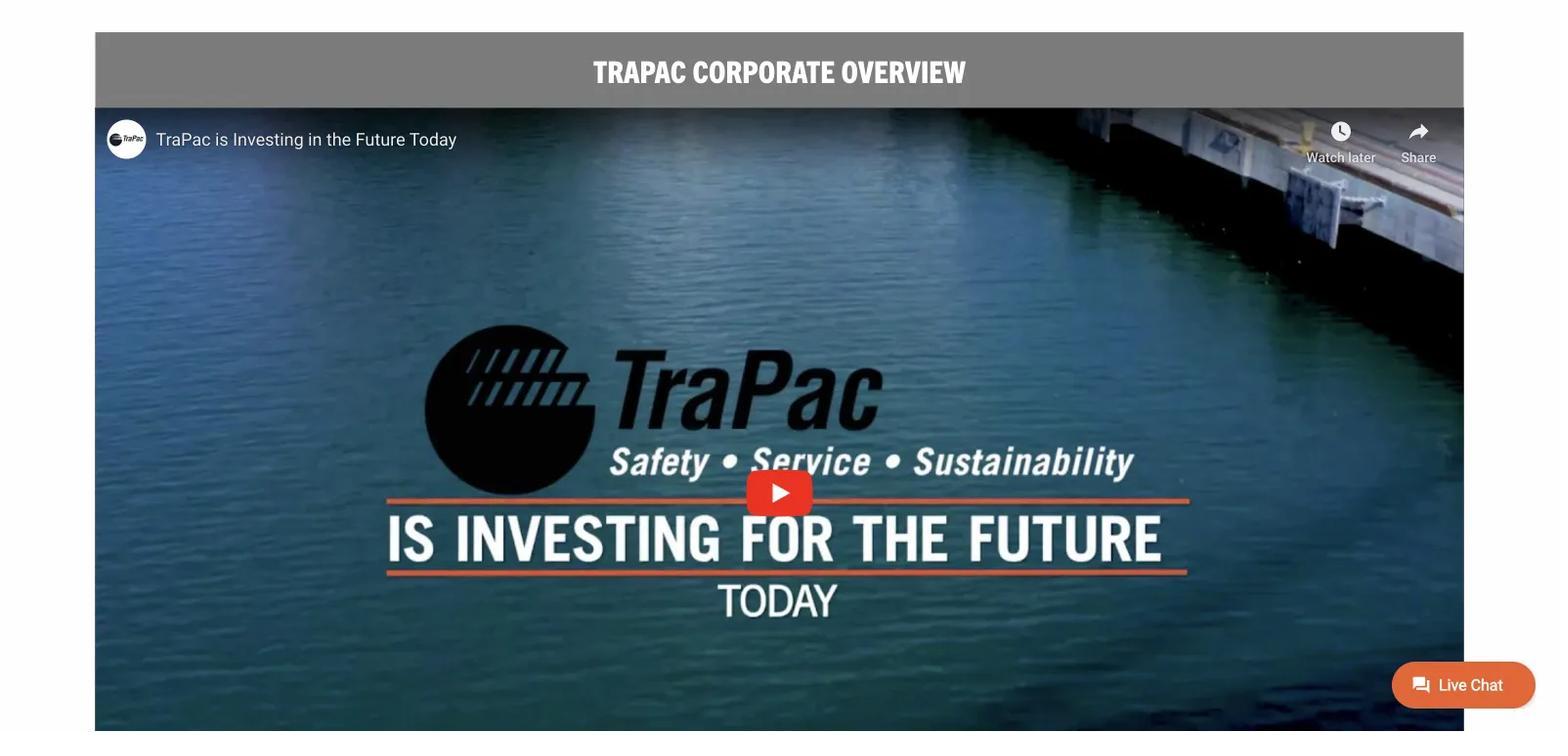 Task type: vqa. For each thing, say whether or not it's contained in the screenshot.
TraPac Corporate Overview
yes



Task type: locate. For each thing, give the bounding box(es) containing it.
trapac corporate overview
[[593, 51, 966, 89]]



Task type: describe. For each thing, give the bounding box(es) containing it.
trapac
[[593, 51, 687, 89]]

corporate
[[693, 51, 835, 89]]

overview
[[841, 51, 966, 89]]



